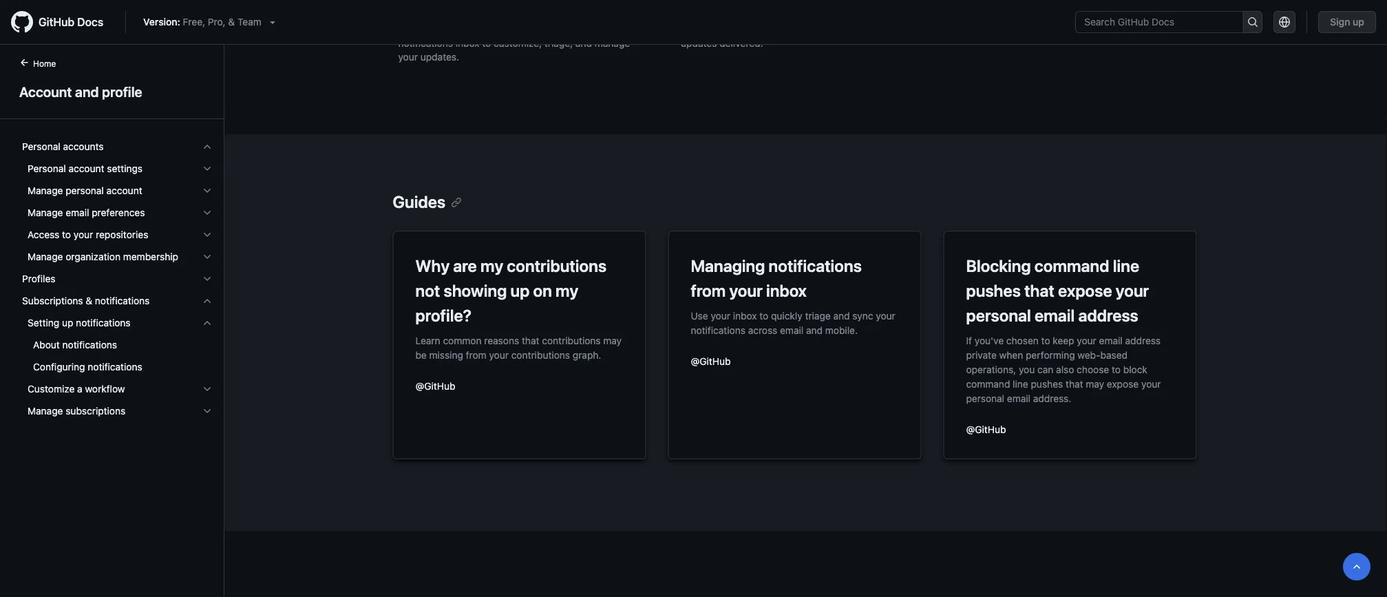 Task type: locate. For each thing, give the bounding box(es) containing it.
configuring notifications
[[33, 361, 142, 373]]

private
[[967, 349, 997, 361]]

1 vertical spatial from
[[466, 349, 487, 361]]

notifications inside use your inbox to quickly triage and sync your notifications across email and mobile.
[[691, 324, 746, 336]]

notifications down github.com
[[398, 38, 453, 49]]

2 vertical spatial @github
[[967, 424, 1006, 435]]

personal down 'operations,'
[[967, 393, 1005, 404]]

about
[[532, 10, 557, 21]]

2 horizontal spatial the
[[718, 10, 732, 21]]

3 manage from the top
[[28, 251, 63, 262]]

1 horizontal spatial on
[[612, 10, 623, 21]]

github
[[817, 10, 848, 21], [39, 15, 75, 29]]

the up to.
[[560, 10, 574, 21]]

inbox up the across
[[733, 310, 757, 321]]

your down the managing
[[730, 281, 763, 300]]

based
[[1101, 349, 1128, 361]]

can inside if you've chosen to keep your email address private when performing web-based operations, you can also choose to block command line pushes that may expose your personal email address.
[[1038, 364, 1054, 375]]

1 vertical spatial want
[[847, 24, 868, 35]]

0 vertical spatial personal
[[66, 185, 104, 196]]

you inside if you've chosen to keep your email address private when performing web-based operations, you can also choose to block command line pushes that may expose your personal email address.
[[1019, 364, 1035, 375]]

0 horizontal spatial up
[[62, 317, 73, 329]]

1 vertical spatial up
[[511, 281, 530, 300]]

0 vertical spatial command
[[1035, 256, 1110, 275]]

across
[[748, 324, 778, 336]]

setting up notifications element
[[11, 312, 224, 378], [11, 334, 224, 378]]

notifications inside managing notifications from your inbox
[[769, 256, 862, 275]]

None search field
[[1076, 11, 1263, 33]]

0 vertical spatial want
[[890, 10, 911, 21]]

address.
[[1034, 393, 1072, 404]]

profile
[[102, 83, 142, 100]]

1 horizontal spatial @github
[[691, 355, 731, 367]]

0 vertical spatial can
[[591, 24, 607, 35]]

1 horizontal spatial my
[[556, 281, 579, 300]]

keep
[[1053, 335, 1075, 346]]

5 sc 9kayk9 0 image from the top
[[202, 384, 213, 395]]

inbox inside use your inbox to quickly triage and sync your notifications across email and mobile.
[[733, 310, 757, 321]]

0 vertical spatial inbox
[[456, 38, 480, 49]]

choose the type of activity on github that you want to receive notifications for and how you want these updates delivered.
[[681, 10, 923, 49]]

1 horizontal spatial activity
[[769, 10, 801, 21]]

3 sc 9kayk9 0 image from the top
[[202, 207, 213, 218]]

pushes down blocking
[[967, 281, 1021, 300]]

account
[[19, 83, 72, 100]]

if you've chosen to keep your email address private when performing web-based operations, you can also choose to block command line pushes that may expose your personal email address.
[[967, 335, 1161, 404]]

can
[[591, 24, 607, 35], [1038, 364, 1054, 375]]

1 vertical spatial line
[[1013, 378, 1029, 389]]

manage for manage subscriptions
[[28, 405, 63, 417]]

that inside learn common reasons that contributions may be missing from your contributions graph.
[[522, 335, 540, 346]]

access to your repositories button
[[17, 224, 218, 246]]

sc 9kayk9 0 image inside subscriptions & notifications dropdown button
[[202, 295, 213, 306]]

0 vertical spatial @github
[[691, 355, 731, 367]]

to inside choose the type of activity on github that you want to receive notifications for and how you want these updates delivered.
[[914, 10, 923, 21]]

1 horizontal spatial may
[[1086, 378, 1105, 389]]

updates up subscribed
[[493, 10, 529, 21]]

learn common reasons that contributions may be missing from your contributions graph.
[[416, 335, 622, 361]]

choose the type of activity on github that you want to receive notifications for and how you want these updates delivered. link
[[681, 0, 931, 61]]

sc 9kayk9 0 image
[[202, 141, 213, 152], [202, 251, 213, 262], [202, 295, 213, 306], [202, 317, 213, 329], [202, 384, 213, 395]]

0 horizontal spatial you've
[[474, 24, 503, 35]]

address inside if you've chosen to keep your email address private when performing web-based operations, you can also choose to block command line pushes that may expose your personal email address.
[[1126, 335, 1161, 346]]

workflow
[[85, 383, 125, 395]]

1 vertical spatial may
[[1086, 378, 1105, 389]]

you right how
[[828, 24, 844, 35]]

1 horizontal spatial can
[[1038, 364, 1054, 375]]

may
[[604, 335, 622, 346], [1086, 378, 1105, 389]]

command
[[1035, 256, 1110, 275], [967, 378, 1011, 389]]

sc 9kayk9 0 image inside manage organization membership dropdown button
[[202, 251, 213, 262]]

0 horizontal spatial may
[[604, 335, 622, 346]]

the right the use
[[628, 24, 643, 35]]

sc 9kayk9 0 image inside setting up notifications dropdown button
[[202, 317, 213, 329]]

your left updates.
[[398, 51, 418, 63]]

want left these
[[847, 24, 868, 35]]

0 vertical spatial you've
[[474, 24, 503, 35]]

notifications inside notifications provide updates about the activity on github.com that you've subscribed to. you can use the notifications inbox to customize, triage, and manage your updates.
[[398, 38, 453, 49]]

1 personal accounts element from the top
[[11, 136, 224, 268]]

2 sc 9kayk9 0 image from the top
[[202, 251, 213, 262]]

you've inside notifications provide updates about the activity on github.com that you've subscribed to. you can use the notifications inbox to customize, triage, and manage your updates.
[[474, 24, 503, 35]]

1 vertical spatial you
[[828, 24, 844, 35]]

sc 9kayk9 0 image inside access to your repositories dropdown button
[[202, 229, 213, 240]]

activity up 'for' on the right top of the page
[[769, 10, 801, 21]]

contributions
[[507, 256, 607, 275], [542, 335, 601, 346], [512, 349, 570, 361]]

docs
[[77, 15, 103, 29]]

2 vertical spatial you
[[1019, 364, 1035, 375]]

1 vertical spatial personal
[[967, 306, 1032, 325]]

1 setting up notifications element from the top
[[11, 312, 224, 378]]

personal up chosen
[[967, 306, 1032, 325]]

pushes up address.
[[1031, 378, 1064, 389]]

and right 'for' on the right top of the page
[[788, 24, 805, 35]]

expose down block
[[1107, 378, 1139, 389]]

email inside dropdown button
[[66, 207, 89, 218]]

1 horizontal spatial up
[[511, 281, 530, 300]]

@github for managing notifications from your inbox
[[691, 355, 731, 367]]

triangle down image
[[267, 17, 278, 28]]

may inside learn common reasons that contributions may be missing from your contributions graph.
[[604, 335, 622, 346]]

3 sc 9kayk9 0 image from the top
[[202, 295, 213, 306]]

2 horizontal spatial @github
[[967, 424, 1006, 435]]

2 manage from the top
[[28, 207, 63, 218]]

from up use in the bottom of the page
[[691, 281, 726, 300]]

why are my contributions not showing up on my profile?
[[416, 256, 607, 325]]

personal account settings
[[28, 163, 143, 174]]

version:
[[143, 16, 180, 28]]

sc 9kayk9 0 image for customize a workflow
[[202, 384, 213, 395]]

1 vertical spatial updates
[[681, 38, 717, 49]]

inbox down provide
[[456, 38, 480, 49]]

on inside choose the type of activity on github that you want to receive notifications for and how you want these updates delivered.
[[803, 10, 815, 21]]

1 vertical spatial &
[[86, 295, 92, 306]]

sc 9kayk9 0 image inside personal account settings dropdown button
[[202, 163, 213, 174]]

up right the showing
[[511, 281, 530, 300]]

notifications down use in the bottom of the page
[[691, 324, 746, 336]]

and
[[788, 24, 805, 35], [576, 38, 592, 49], [75, 83, 99, 100], [834, 310, 850, 321], [806, 324, 823, 336]]

4 manage from the top
[[28, 405, 63, 417]]

about notifications
[[33, 339, 117, 351]]

operations,
[[967, 364, 1017, 375]]

1 sc 9kayk9 0 image from the top
[[202, 141, 213, 152]]

team
[[238, 16, 262, 28]]

0 vertical spatial updates
[[493, 10, 529, 21]]

0 horizontal spatial on
[[533, 281, 552, 300]]

0 vertical spatial up
[[1353, 16, 1365, 28]]

personal down personal account settings
[[66, 185, 104, 196]]

personal down personal accounts
[[28, 163, 66, 174]]

personal accounts element
[[11, 136, 224, 268], [11, 158, 224, 268]]

@github down use in the bottom of the page
[[691, 355, 731, 367]]

1 vertical spatial can
[[1038, 364, 1054, 375]]

0 vertical spatial line
[[1113, 256, 1140, 275]]

updates inside notifications provide updates about the activity on github.com that you've subscribed to. you can use the notifications inbox to customize, triage, and manage your updates.
[[493, 10, 529, 21]]

0 horizontal spatial from
[[466, 349, 487, 361]]

to inside use your inbox to quickly triage and sync your notifications across email and mobile.
[[760, 310, 769, 321]]

personal accounts button
[[17, 136, 218, 158]]

5 sc 9kayk9 0 image from the top
[[202, 273, 213, 284]]

1 horizontal spatial you've
[[975, 335, 1004, 346]]

0 horizontal spatial github
[[39, 15, 75, 29]]

that
[[851, 10, 869, 21], [454, 24, 471, 35], [1025, 281, 1055, 300], [522, 335, 540, 346], [1066, 378, 1084, 389]]

0 horizontal spatial command
[[967, 378, 1011, 389]]

activity up you
[[577, 10, 609, 21]]

1 vertical spatial command
[[967, 378, 1011, 389]]

expose up keep
[[1058, 281, 1113, 300]]

0 horizontal spatial &
[[86, 295, 92, 306]]

up right sign
[[1353, 16, 1365, 28]]

0 vertical spatial personal
[[22, 141, 60, 152]]

0 vertical spatial pushes
[[967, 281, 1021, 300]]

personal inside dropdown button
[[66, 185, 104, 196]]

1 vertical spatial personal
[[28, 163, 66, 174]]

common
[[443, 335, 482, 346]]

0 horizontal spatial @github
[[416, 380, 456, 392]]

preferences
[[92, 207, 145, 218]]

your down reasons
[[489, 349, 509, 361]]

activity inside choose the type of activity on github that you want to receive notifications for and how you want these updates delivered.
[[769, 10, 801, 21]]

0 vertical spatial you
[[871, 10, 887, 21]]

github up how
[[817, 10, 848, 21]]

command inside the blocking command line pushes that expose your personal email address
[[1035, 256, 1110, 275]]

1 vertical spatial pushes
[[1031, 378, 1064, 389]]

2 subscriptions & notifications element from the top
[[11, 312, 224, 422]]

0 horizontal spatial pushes
[[967, 281, 1021, 300]]

sc 9kayk9 0 image inside personal accounts dropdown button
[[202, 141, 213, 152]]

1 sc 9kayk9 0 image from the top
[[202, 163, 213, 174]]

mobile.
[[826, 324, 858, 336]]

manage for manage organization membership
[[28, 251, 63, 262]]

are
[[453, 256, 477, 275]]

up for sign up
[[1353, 16, 1365, 28]]

2 sc 9kayk9 0 image from the top
[[202, 185, 213, 196]]

notifications down subscriptions & notifications dropdown button
[[76, 317, 131, 329]]

manage for manage personal account
[[28, 185, 63, 196]]

1 vertical spatial my
[[556, 281, 579, 300]]

provide
[[457, 10, 490, 21]]

0 horizontal spatial line
[[1013, 378, 1029, 389]]

you've up private in the bottom of the page
[[975, 335, 1004, 346]]

personal
[[66, 185, 104, 196], [967, 306, 1032, 325], [967, 393, 1005, 404]]

0 horizontal spatial can
[[591, 24, 607, 35]]

these
[[871, 24, 896, 35]]

notifications
[[398, 10, 455, 21]]

your down manage email preferences
[[74, 229, 93, 240]]

email down manage personal account
[[66, 207, 89, 218]]

personal account settings button
[[17, 158, 218, 180]]

2 activity from the left
[[769, 10, 801, 21]]

account up manage personal account
[[69, 163, 104, 174]]

2 vertical spatial up
[[62, 317, 73, 329]]

updates down receive
[[681, 38, 717, 49]]

0 horizontal spatial inbox
[[456, 38, 480, 49]]

up inside dropdown button
[[62, 317, 73, 329]]

1 subscriptions & notifications element from the top
[[11, 290, 224, 422]]

& right pro,
[[228, 16, 235, 28]]

1 vertical spatial you've
[[975, 335, 1004, 346]]

sc 9kayk9 0 image inside manage email preferences dropdown button
[[202, 207, 213, 218]]

from down the common
[[466, 349, 487, 361]]

want
[[890, 10, 911, 21], [847, 24, 868, 35]]

you've down provide
[[474, 24, 503, 35]]

command inside if you've chosen to keep your email address private when performing web-based operations, you can also choose to block command line pushes that may expose your personal email address.
[[967, 378, 1011, 389]]

you up these
[[871, 10, 887, 21]]

personal for personal account settings
[[28, 163, 66, 174]]

notifications down the type
[[716, 24, 771, 35]]

address up block
[[1126, 335, 1161, 346]]

2 vertical spatial inbox
[[733, 310, 757, 321]]

2 horizontal spatial on
[[803, 10, 815, 21]]

@github for blocking command line pushes that expose your personal email address
[[967, 424, 1006, 435]]

0 vertical spatial may
[[604, 335, 622, 346]]

sc 9kayk9 0 image inside customize a workflow dropdown button
[[202, 384, 213, 395]]

1 horizontal spatial account
[[106, 185, 142, 196]]

0 horizontal spatial updates
[[493, 10, 529, 21]]

1 horizontal spatial updates
[[681, 38, 717, 49]]

0 vertical spatial my
[[481, 256, 504, 275]]

email down quickly
[[780, 324, 804, 336]]

sc 9kayk9 0 image for account
[[202, 185, 213, 196]]

your up based
[[1116, 281, 1150, 300]]

on
[[612, 10, 623, 21], [803, 10, 815, 21], [533, 281, 552, 300]]

1 vertical spatial address
[[1126, 335, 1161, 346]]

1 vertical spatial inbox
[[766, 281, 807, 300]]

notifications up configuring notifications
[[62, 339, 117, 351]]

that inside notifications provide updates about the activity on github.com that you've subscribed to. you can use the notifications inbox to customize, triage, and manage your updates.
[[454, 24, 471, 35]]

organization
[[66, 251, 121, 262]]

inbox up quickly
[[766, 281, 807, 300]]

you
[[572, 24, 589, 35]]

subscriptions & notifications element containing setting up notifications
[[11, 312, 224, 422]]

subscriptions & notifications element
[[11, 290, 224, 422], [11, 312, 224, 422]]

my up graph.
[[556, 281, 579, 300]]

manage inside dropdown button
[[28, 405, 63, 417]]

the left the type
[[718, 10, 732, 21]]

customize
[[28, 383, 75, 395]]

email up keep
[[1035, 306, 1075, 325]]

1 manage from the top
[[28, 185, 63, 196]]

sign up
[[1331, 16, 1365, 28]]

you down when
[[1019, 364, 1035, 375]]

2 personal accounts element from the top
[[11, 158, 224, 268]]

personal left the accounts
[[22, 141, 60, 152]]

1 horizontal spatial you
[[871, 10, 887, 21]]

and down you
[[576, 38, 592, 49]]

0 horizontal spatial activity
[[577, 10, 609, 21]]

to.
[[558, 24, 569, 35]]

contributions inside why are my contributions not showing up on my profile?
[[507, 256, 607, 275]]

expose inside the blocking command line pushes that expose your personal email address
[[1058, 281, 1113, 300]]

1 activity from the left
[[577, 10, 609, 21]]

chosen
[[1007, 335, 1039, 346]]

activity inside notifications provide updates about the activity on github.com that you've subscribed to. you can use the notifications inbox to customize, triage, and manage your updates.
[[577, 10, 609, 21]]

can inside notifications provide updates about the activity on github.com that you've subscribed to. you can use the notifications inbox to customize, triage, and manage your updates.
[[591, 24, 607, 35]]

on inside why are my contributions not showing up on my profile?
[[533, 281, 552, 300]]

that inside choose the type of activity on github that you want to receive notifications for and how you want these updates delivered.
[[851, 10, 869, 21]]

can left the use
[[591, 24, 607, 35]]

1 horizontal spatial inbox
[[733, 310, 757, 321]]

membership
[[123, 251, 178, 262]]

notifications down about notifications link
[[88, 361, 142, 373]]

2 horizontal spatial inbox
[[766, 281, 807, 300]]

pushes inside the blocking command line pushes that expose your personal email address
[[967, 281, 1021, 300]]

@github down missing
[[416, 380, 456, 392]]

2 horizontal spatial you
[[1019, 364, 1035, 375]]

not
[[416, 281, 440, 300]]

0 vertical spatial from
[[691, 281, 726, 300]]

want up these
[[890, 10, 911, 21]]

account down the settings
[[106, 185, 142, 196]]

1 horizontal spatial command
[[1035, 256, 1110, 275]]

github docs link
[[11, 11, 114, 33]]

account and profile link
[[17, 81, 207, 102]]

1 horizontal spatial &
[[228, 16, 235, 28]]

your up web-
[[1077, 335, 1097, 346]]

up up about notifications
[[62, 317, 73, 329]]

@github down 'operations,'
[[967, 424, 1006, 435]]

on up how
[[803, 10, 815, 21]]

github left docs
[[39, 15, 75, 29]]

manage organization membership
[[28, 251, 178, 262]]

manage
[[28, 185, 63, 196], [28, 207, 63, 218], [28, 251, 63, 262], [28, 405, 63, 417]]

1 horizontal spatial from
[[691, 281, 726, 300]]

2 horizontal spatial up
[[1353, 16, 1365, 28]]

1 vertical spatial expose
[[1107, 378, 1139, 389]]

up for setting up notifications
[[62, 317, 73, 329]]

line
[[1113, 256, 1140, 275], [1013, 378, 1029, 389]]

6 sc 9kayk9 0 image from the top
[[202, 406, 213, 417]]

@github for why are my contributions not showing up on my profile?
[[416, 380, 456, 392]]

0 vertical spatial contributions
[[507, 256, 607, 275]]

blocking
[[967, 256, 1031, 275]]

&
[[228, 16, 235, 28], [86, 295, 92, 306]]

0 vertical spatial account
[[69, 163, 104, 174]]

inbox
[[456, 38, 480, 49], [766, 281, 807, 300], [733, 310, 757, 321]]

2 setting up notifications element from the top
[[11, 334, 224, 378]]

from
[[691, 281, 726, 300], [466, 349, 487, 361]]

profiles
[[22, 273, 55, 284]]

1 horizontal spatial line
[[1113, 256, 1140, 275]]

tooltip
[[1344, 553, 1371, 581]]

your right use in the bottom of the page
[[711, 310, 731, 321]]

sc 9kayk9 0 image inside manage personal account dropdown button
[[202, 185, 213, 196]]

manage personal account
[[28, 185, 142, 196]]

from inside managing notifications from your inbox
[[691, 281, 726, 300]]

personal for personal accounts
[[22, 141, 60, 152]]

0 vertical spatial address
[[1079, 306, 1139, 325]]

performing
[[1026, 349, 1075, 361]]

0 vertical spatial &
[[228, 16, 235, 28]]

github inside choose the type of activity on github that you want to receive notifications for and how you want these updates delivered.
[[817, 10, 848, 21]]

1 vertical spatial contributions
[[542, 335, 601, 346]]

on up the use
[[612, 10, 623, 21]]

& inside dropdown button
[[86, 295, 92, 306]]

notifications down profiles dropdown button
[[95, 295, 150, 306]]

you've inside if you've chosen to keep your email address private when performing web-based operations, you can also choose to block command line pushes that may expose your personal email address.
[[975, 335, 1004, 346]]

2 vertical spatial personal
[[967, 393, 1005, 404]]

your inside the blocking command line pushes that expose your personal email address
[[1116, 281, 1150, 300]]

notifications inside dropdown button
[[76, 317, 131, 329]]

personal accounts element containing personal accounts
[[11, 136, 224, 268]]

& up setting up notifications
[[86, 295, 92, 306]]

2 vertical spatial contributions
[[512, 349, 570, 361]]

on up learn common reasons that contributions may be missing from your contributions graph.
[[533, 281, 552, 300]]

address up based
[[1079, 306, 1139, 325]]

sc 9kayk9 0 image
[[202, 163, 213, 174], [202, 185, 213, 196], [202, 207, 213, 218], [202, 229, 213, 240], [202, 273, 213, 284], [202, 406, 213, 417]]

1 vertical spatial @github
[[416, 380, 456, 392]]

how
[[807, 24, 826, 35]]

the inside choose the type of activity on github that you want to receive notifications for and how you want these updates delivered.
[[718, 10, 732, 21]]

my right are
[[481, 256, 504, 275]]

notifications up triage
[[769, 256, 862, 275]]

graph.
[[573, 349, 602, 361]]

0 vertical spatial expose
[[1058, 281, 1113, 300]]

manage
[[595, 38, 630, 49]]

can down performing
[[1038, 364, 1054, 375]]

1 horizontal spatial pushes
[[1031, 378, 1064, 389]]

1 horizontal spatial github
[[817, 10, 848, 21]]

sc 9kayk9 0 image for personal accounts
[[202, 141, 213, 152]]

Search GitHub Docs search field
[[1077, 12, 1243, 32]]

email inside use your inbox to quickly triage and sync your notifications across email and mobile.
[[780, 324, 804, 336]]

4 sc 9kayk9 0 image from the top
[[202, 229, 213, 240]]

4 sc 9kayk9 0 image from the top
[[202, 317, 213, 329]]



Task type: vqa. For each thing, say whether or not it's contained in the screenshot.
CONFLICT for using
no



Task type: describe. For each thing, give the bounding box(es) containing it.
missing
[[429, 349, 463, 361]]

triage
[[805, 310, 831, 321]]

your inside managing notifications from your inbox
[[730, 281, 763, 300]]

that inside the blocking command line pushes that expose your personal email address
[[1025, 281, 1055, 300]]

sc 9kayk9 0 image inside manage subscriptions dropdown button
[[202, 406, 213, 417]]

type
[[735, 10, 754, 21]]

pro,
[[208, 16, 226, 28]]

notifications inside dropdown button
[[95, 295, 150, 306]]

inbox inside managing notifications from your inbox
[[766, 281, 807, 300]]

up inside why are my contributions not showing up on my profile?
[[511, 281, 530, 300]]

sc 9kayk9 0 image for setting up notifications
[[202, 317, 213, 329]]

managing
[[691, 256, 765, 275]]

email left address.
[[1007, 393, 1031, 404]]

notifications provide updates about the activity on github.com that you've subscribed to. you can use the notifications inbox to customize, triage, and manage your updates. link
[[398, 0, 648, 75]]

configuring
[[33, 361, 85, 373]]

home link
[[14, 57, 78, 71]]

a
[[77, 383, 82, 395]]

scroll to top image
[[1352, 561, 1363, 572]]

line inside the blocking command line pushes that expose your personal email address
[[1113, 256, 1140, 275]]

setting up notifications element containing about notifications
[[11, 334, 224, 378]]

and inside choose the type of activity on github that you want to receive notifications for and how you want these updates delivered.
[[788, 24, 805, 35]]

settings
[[107, 163, 143, 174]]

learn
[[416, 335, 441, 346]]

if
[[967, 335, 972, 346]]

sc 9kayk9 0 image for your
[[202, 229, 213, 240]]

your inside dropdown button
[[74, 229, 93, 240]]

subscriptions & notifications
[[22, 295, 150, 306]]

inbox inside notifications provide updates about the activity on github.com that you've subscribed to. you can use the notifications inbox to customize, triage, and manage your updates.
[[456, 38, 480, 49]]

expose inside if you've chosen to keep your email address private when performing web-based operations, you can also choose to block command line pushes that may expose your personal email address.
[[1107, 378, 1139, 389]]

subscriptions & notifications element containing subscriptions & notifications
[[11, 290, 224, 422]]

personal accounts element containing personal account settings
[[11, 158, 224, 268]]

receive
[[681, 24, 713, 35]]

pushes inside if you've chosen to keep your email address private when performing web-based operations, you can also choose to block command line pushes that may expose your personal email address.
[[1031, 378, 1064, 389]]

guides
[[393, 192, 446, 211]]

sc 9kayk9 0 image for preferences
[[202, 207, 213, 218]]

delivered.
[[720, 38, 763, 49]]

choose
[[1077, 364, 1110, 375]]

customize a workflow button
[[17, 378, 218, 400]]

sign
[[1331, 16, 1351, 28]]

sc 9kayk9 0 image for subscriptions & notifications
[[202, 295, 213, 306]]

0 horizontal spatial you
[[828, 24, 844, 35]]

repositories
[[96, 229, 148, 240]]

email up based
[[1100, 335, 1123, 346]]

free,
[[183, 16, 205, 28]]

1 vertical spatial account
[[106, 185, 142, 196]]

email inside the blocking command line pushes that expose your personal email address
[[1035, 306, 1075, 325]]

0 horizontal spatial my
[[481, 256, 504, 275]]

sc 9kayk9 0 image inside profiles dropdown button
[[202, 273, 213, 284]]

also
[[1057, 364, 1075, 375]]

and left profile
[[75, 83, 99, 100]]

guides link
[[393, 192, 462, 211]]

personal inside if you've chosen to keep your email address private when performing web-based operations, you can also choose to block command line pushes that may expose your personal email address.
[[967, 393, 1005, 404]]

customize,
[[494, 38, 542, 49]]

notifications inside choose the type of activity on github that you want to receive notifications for and how you want these updates delivered.
[[716, 24, 771, 35]]

sc 9kayk9 0 image for manage organization membership
[[202, 251, 213, 262]]

profile?
[[416, 306, 472, 325]]

triage,
[[545, 38, 573, 49]]

to inside notifications provide updates about the activity on github.com that you've subscribed to. you can use the notifications inbox to customize, triage, and manage your updates.
[[482, 38, 491, 49]]

subscriptions
[[22, 295, 83, 306]]

account and profile element
[[0, 56, 225, 596]]

use
[[691, 310, 708, 321]]

0 horizontal spatial account
[[69, 163, 104, 174]]

manage subscriptions button
[[17, 400, 218, 422]]

manage email preferences button
[[17, 202, 218, 224]]

and up mobile.
[[834, 310, 850, 321]]

when
[[1000, 349, 1024, 361]]

github docs
[[39, 15, 103, 29]]

account and profile
[[19, 83, 142, 100]]

on inside notifications provide updates about the activity on github.com that you've subscribed to. you can use the notifications inbox to customize, triage, and manage your updates.
[[612, 10, 623, 21]]

search image
[[1248, 17, 1259, 28]]

your right sync
[[876, 310, 896, 321]]

manage organization membership button
[[17, 246, 218, 268]]

personal accounts
[[22, 141, 104, 152]]

accounts
[[63, 141, 104, 152]]

and down triage
[[806, 324, 823, 336]]

1 horizontal spatial the
[[628, 24, 643, 35]]

0 horizontal spatial the
[[560, 10, 574, 21]]

why
[[416, 256, 450, 275]]

managing notifications from your inbox
[[691, 256, 862, 300]]

configuring notifications link
[[17, 356, 218, 378]]

updates inside choose the type of activity on github that you want to receive notifications for and how you want these updates delivered.
[[681, 38, 717, 49]]

your down block
[[1142, 378, 1161, 389]]

sc 9kayk9 0 image for settings
[[202, 163, 213, 174]]

for
[[773, 24, 786, 35]]

sign up link
[[1319, 11, 1377, 33]]

profiles button
[[17, 268, 218, 290]]

manage subscriptions
[[28, 405, 125, 417]]

1 horizontal spatial want
[[890, 10, 911, 21]]

setting up notifications element containing setting up notifications
[[11, 312, 224, 378]]

personal inside the blocking command line pushes that expose your personal email address
[[967, 306, 1032, 325]]

and inside notifications provide updates about the activity on github.com that you've subscribed to. you can use the notifications inbox to customize, triage, and manage your updates.
[[576, 38, 592, 49]]

about notifications link
[[17, 334, 218, 356]]

subscribed
[[506, 24, 555, 35]]

your inside learn common reasons that contributions may be missing from your contributions graph.
[[489, 349, 509, 361]]

choose
[[681, 10, 715, 21]]

notifications provide updates about the activity on github.com that you've subscribed to. you can use the notifications inbox to customize, triage, and manage your updates.
[[398, 10, 643, 63]]

line inside if you've chosen to keep your email address private when performing web-based operations, you can also choose to block command line pushes that may expose your personal email address.
[[1013, 378, 1029, 389]]

github.com
[[398, 24, 451, 35]]

setting
[[28, 317, 59, 329]]

setting up notifications
[[28, 317, 131, 329]]

manage for manage email preferences
[[28, 207, 63, 218]]

subscriptions
[[66, 405, 125, 417]]

0 horizontal spatial want
[[847, 24, 868, 35]]

be
[[416, 349, 427, 361]]

subscriptions & notifications button
[[17, 290, 218, 312]]

home
[[33, 59, 56, 68]]

from inside learn common reasons that contributions may be missing from your contributions graph.
[[466, 349, 487, 361]]

may inside if you've chosen to keep your email address private when performing web-based operations, you can also choose to block command line pushes that may expose your personal email address.
[[1086, 378, 1105, 389]]

to inside dropdown button
[[62, 229, 71, 240]]

select language: current language is english image
[[1280, 17, 1291, 28]]

sync
[[853, 310, 874, 321]]

manage personal account button
[[17, 180, 218, 202]]

that inside if you've chosen to keep your email address private when performing web-based operations, you can also choose to block command line pushes that may expose your personal email address.
[[1066, 378, 1084, 389]]

address inside the blocking command line pushes that expose your personal email address
[[1079, 306, 1139, 325]]

access to your repositories
[[28, 229, 148, 240]]

your inside notifications provide updates about the activity on github.com that you've subscribed to. you can use the notifications inbox to customize, triage, and manage your updates.
[[398, 51, 418, 63]]

blocking command line pushes that expose your personal email address
[[967, 256, 1150, 325]]

reasons
[[484, 335, 519, 346]]

manage email preferences
[[28, 207, 145, 218]]

about
[[33, 339, 60, 351]]

use your inbox to quickly triage and sync your notifications across email and mobile.
[[691, 310, 896, 336]]

customize a workflow
[[28, 383, 125, 395]]

updates.
[[421, 51, 459, 63]]

showing
[[444, 281, 507, 300]]



